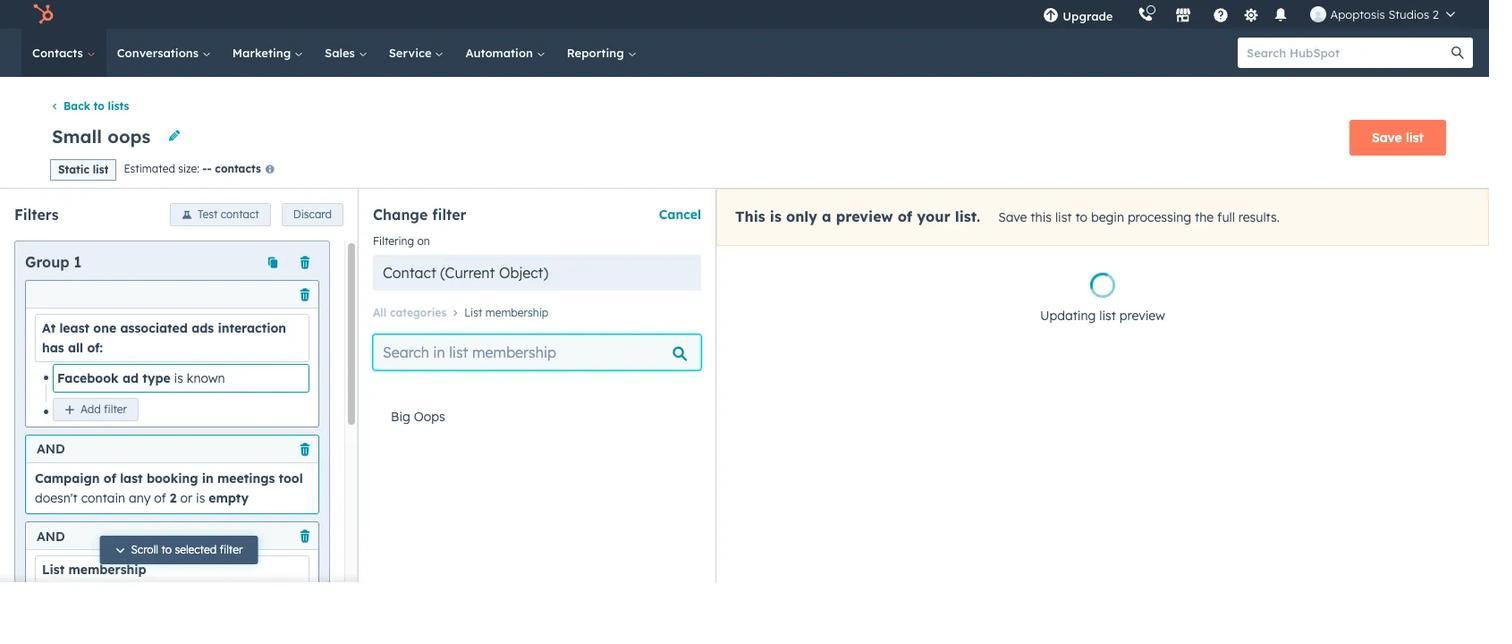 Task type: locate. For each thing, give the bounding box(es) containing it.
1 horizontal spatial to
[[161, 543, 172, 556]]

least
[[59, 320, 90, 336]]

filter for change filter
[[432, 205, 467, 223]]

campaign
[[35, 471, 100, 487]]

1 vertical spatial list
[[42, 562, 65, 578]]

membership
[[485, 306, 549, 319], [68, 562, 146, 578]]

0 horizontal spatial 2
[[170, 490, 177, 506]]

2 left or
[[170, 490, 177, 506]]

0 horizontal spatial filter
[[104, 403, 127, 416]]

this
[[1031, 209, 1052, 225]]

1 vertical spatial and
[[37, 529, 65, 545]]

1 horizontal spatial is
[[196, 490, 205, 506]]

list for updating list preview
[[1100, 307, 1116, 324]]

marketplaces button
[[1165, 0, 1203, 29]]

list
[[1406, 130, 1424, 146], [93, 163, 109, 176], [1055, 209, 1072, 225], [1100, 307, 1116, 324]]

hubspot link
[[21, 4, 67, 25]]

1 horizontal spatial 2
[[1433, 7, 1439, 21]]

filtering
[[373, 234, 414, 248]]

static list
[[58, 163, 109, 176]]

all
[[373, 306, 387, 319]]

to left lists
[[94, 100, 105, 113]]

all categories button
[[373, 306, 447, 319]]

1 vertical spatial to
[[1076, 209, 1088, 225]]

list inside status
[[1100, 307, 1116, 324]]

2
[[1433, 7, 1439, 21], [170, 490, 177, 506]]

0 vertical spatial is
[[770, 207, 782, 225]]

preview right updating on the right of page
[[1120, 307, 1165, 324]]

list inside navigation
[[465, 306, 483, 319]]

settings link
[[1240, 5, 1263, 24]]

scroll to selected filter
[[131, 543, 243, 556]]

is right or
[[196, 490, 205, 506]]

2 - from the left
[[207, 162, 212, 176]]

filters
[[14, 205, 59, 223]]

list membership down object)
[[465, 306, 549, 319]]

navigation
[[373, 301, 701, 324]]

1 vertical spatial is
[[174, 370, 183, 386]]

0 vertical spatial 2
[[1433, 7, 1439, 21]]

to for scroll to selected filter
[[161, 543, 172, 556]]

is inside campaign of last booking in meetings tool doesn't contain any of 2 or is empty
[[196, 490, 205, 506]]

1 horizontal spatial membership
[[485, 306, 549, 319]]

is right "this"
[[770, 207, 782, 225]]

of
[[898, 207, 912, 225], [104, 471, 116, 487], [154, 490, 166, 506]]

to
[[94, 100, 105, 113], [1076, 209, 1088, 225], [161, 543, 172, 556]]

and down doesn't
[[37, 529, 65, 545]]

of:
[[87, 340, 103, 356]]

(current
[[440, 264, 495, 281]]

at least one associated ads interaction has all of:
[[42, 320, 286, 356]]

back to lists
[[64, 100, 129, 113]]

0 horizontal spatial membership
[[68, 562, 146, 578]]

membership down scroll
[[68, 562, 146, 578]]

2 horizontal spatial is
[[770, 207, 782, 225]]

0 vertical spatial list membership
[[465, 306, 549, 319]]

preview right "a"
[[836, 207, 893, 225]]

in
[[202, 471, 214, 487]]

filter inside button
[[104, 403, 127, 416]]

on
[[417, 234, 430, 248]]

page section element
[[0, 77, 1489, 188]]

to left begin
[[1076, 209, 1088, 225]]

big
[[391, 409, 410, 425]]

filter for add filter
[[104, 403, 127, 416]]

0 vertical spatial filter
[[432, 205, 467, 223]]

object)
[[499, 264, 549, 281]]

-
[[202, 162, 207, 176], [207, 162, 212, 176]]

contain
[[81, 490, 125, 506]]

hubspot image
[[32, 4, 54, 25]]

is right type
[[174, 370, 183, 386]]

1 horizontal spatial list membership
[[465, 306, 549, 319]]

list membership
[[465, 306, 549, 319], [42, 562, 146, 578]]

and
[[37, 441, 65, 457], [37, 529, 65, 545]]

and up campaign
[[37, 441, 65, 457]]

of up contain
[[104, 471, 116, 487]]

contact (current object) button
[[373, 255, 701, 290]]

1 - from the left
[[202, 162, 207, 176]]

contact
[[383, 264, 436, 281]]

1 and from the top
[[37, 441, 65, 457]]

0 vertical spatial list
[[465, 306, 483, 319]]

facebook
[[57, 370, 119, 386]]

of left your
[[898, 207, 912, 225]]

associated
[[120, 320, 188, 336]]

filter right the add
[[104, 403, 127, 416]]

apoptosis studios 2
[[1331, 7, 1439, 21]]

service
[[389, 46, 435, 60]]

contacts
[[32, 46, 87, 60]]

one
[[93, 320, 116, 336]]

automation
[[466, 46, 537, 60]]

filter right selected
[[220, 543, 243, 556]]

2 horizontal spatial filter
[[432, 205, 467, 223]]

the
[[1195, 209, 1214, 225]]

filter right change
[[432, 205, 467, 223]]

1 vertical spatial preview
[[1120, 307, 1165, 324]]

menu containing apoptosis studios 2
[[1031, 0, 1468, 29]]

0 horizontal spatial list
[[42, 562, 65, 578]]

list membership down scroll
[[42, 562, 146, 578]]

2 vertical spatial of
[[154, 490, 166, 506]]

to right scroll
[[161, 543, 172, 556]]

list down doesn't
[[42, 562, 65, 578]]

of right any
[[154, 490, 166, 506]]

save
[[1372, 130, 1402, 146], [999, 209, 1027, 225]]

contacts
[[215, 162, 261, 176]]

0 vertical spatial membership
[[485, 306, 549, 319]]

contact (current object)
[[383, 264, 549, 281]]

doesn't
[[35, 490, 78, 506]]

2 inside campaign of last booking in meetings tool doesn't contain any of 2 or is empty
[[170, 490, 177, 506]]

meetings
[[217, 471, 275, 487]]

has
[[42, 340, 64, 356]]

interaction
[[218, 320, 286, 336]]

0 horizontal spatial to
[[94, 100, 105, 113]]

2 vertical spatial filter
[[220, 543, 243, 556]]

1 vertical spatial of
[[104, 471, 116, 487]]

list down (current
[[465, 306, 483, 319]]

marketplaces image
[[1176, 8, 1192, 24]]

cancel button
[[659, 204, 701, 225]]

0 vertical spatial save
[[1372, 130, 1402, 146]]

menu item
[[1126, 0, 1129, 29]]

1 vertical spatial save
[[999, 209, 1027, 225]]

1 horizontal spatial of
[[154, 490, 166, 506]]

to inside scroll to selected filter button
[[161, 543, 172, 556]]

2 vertical spatial is
[[196, 490, 205, 506]]

notifications button
[[1266, 0, 1297, 29]]

search image
[[1452, 47, 1464, 59]]

ad
[[122, 370, 139, 386]]

upgrade
[[1063, 9, 1113, 23]]

1 horizontal spatial filter
[[220, 543, 243, 556]]

discard
[[293, 207, 332, 221]]

updating
[[1040, 307, 1096, 324]]

0 vertical spatial and
[[37, 441, 65, 457]]

membership down object)
[[485, 306, 549, 319]]

estimated
[[124, 162, 175, 176]]

0 horizontal spatial of
[[104, 471, 116, 487]]

list inside button
[[1406, 130, 1424, 146]]

this is only a preview of your list.
[[735, 207, 981, 225]]

results.
[[1239, 209, 1280, 225]]

estimated size: -- contacts
[[124, 162, 261, 176]]

0 vertical spatial of
[[898, 207, 912, 225]]

save for save this list to begin processing the full results.
[[999, 209, 1027, 225]]

change
[[373, 205, 428, 223]]

1 vertical spatial membership
[[68, 562, 146, 578]]

1 horizontal spatial list
[[465, 306, 483, 319]]

2 horizontal spatial of
[[898, 207, 912, 225]]

2 vertical spatial to
[[161, 543, 172, 556]]

filtering on
[[373, 234, 430, 248]]

lists
[[108, 100, 129, 113]]

notifications image
[[1273, 8, 1289, 24]]

0 horizontal spatial save
[[999, 209, 1027, 225]]

is
[[770, 207, 782, 225], [174, 370, 183, 386], [196, 490, 205, 506]]

discard button
[[282, 203, 344, 226]]

to inside page section element
[[94, 100, 105, 113]]

list
[[465, 306, 483, 319], [42, 562, 65, 578]]

size:
[[178, 162, 199, 176]]

save inside button
[[1372, 130, 1402, 146]]

0 vertical spatial to
[[94, 100, 105, 113]]

filter inside button
[[220, 543, 243, 556]]

list for static list
[[93, 163, 109, 176]]

2 right the studios
[[1433, 7, 1439, 21]]

0 vertical spatial preview
[[836, 207, 893, 225]]

1 vertical spatial 2
[[170, 490, 177, 506]]

0 horizontal spatial list membership
[[42, 562, 146, 578]]

all
[[68, 340, 83, 356]]

filter
[[432, 205, 467, 223], [104, 403, 127, 416], [220, 543, 243, 556]]

add
[[81, 403, 101, 416]]

1 horizontal spatial preview
[[1120, 307, 1165, 324]]

2 horizontal spatial to
[[1076, 209, 1088, 225]]

begin
[[1091, 209, 1124, 225]]

1 vertical spatial filter
[[104, 403, 127, 416]]

menu
[[1031, 0, 1468, 29]]

type
[[143, 370, 171, 386]]

contact
[[221, 207, 259, 221]]

1 horizontal spatial save
[[1372, 130, 1402, 146]]

booking
[[147, 471, 198, 487]]

marketing
[[232, 46, 294, 60]]



Task type: vqa. For each thing, say whether or not it's contained in the screenshot.
Search Activities search box
no



Task type: describe. For each thing, give the bounding box(es) containing it.
full
[[1218, 209, 1235, 225]]

list.
[[955, 207, 981, 225]]

add filter
[[81, 403, 127, 416]]

scroll
[[131, 543, 158, 556]]

save list
[[1372, 130, 1424, 146]]

1 vertical spatial list membership
[[42, 562, 146, 578]]

List name field
[[50, 125, 157, 149]]

calling icon image
[[1138, 7, 1154, 23]]

selected
[[175, 543, 217, 556]]

apoptosis studios 2 button
[[1300, 0, 1466, 29]]

big oops button
[[373, 399, 701, 435]]

updating list preview
[[1040, 307, 1165, 324]]

test
[[198, 207, 218, 221]]

or
[[180, 490, 192, 506]]

this
[[735, 207, 765, 225]]

empty
[[209, 490, 249, 506]]

sales
[[325, 46, 358, 60]]

tool
[[279, 471, 303, 487]]

upgrade image
[[1043, 8, 1059, 24]]

save this list to begin processing the full results.
[[999, 209, 1280, 225]]

save for save list
[[1372, 130, 1402, 146]]

contacts link
[[21, 29, 106, 77]]

static
[[58, 163, 89, 176]]

studios
[[1389, 7, 1430, 21]]

group
[[25, 253, 70, 271]]

help image
[[1213, 8, 1230, 24]]

sales link
[[314, 29, 378, 77]]

only
[[786, 207, 818, 225]]

known
[[187, 370, 225, 386]]

test contact button
[[170, 203, 271, 226]]

campaign of last booking in meetings tool doesn't contain any of 2 or is empty
[[35, 471, 303, 506]]

facebook ad type is known
[[57, 370, 225, 386]]

at
[[42, 320, 56, 336]]

processing
[[1128, 209, 1192, 225]]

1
[[74, 253, 82, 271]]

0 horizontal spatial preview
[[836, 207, 893, 225]]

back to lists link
[[50, 100, 129, 113]]

apoptosis
[[1331, 7, 1385, 21]]

conversations link
[[106, 29, 222, 77]]

conversations
[[117, 46, 202, 60]]

save list banner
[[43, 114, 1446, 158]]

settings image
[[1243, 8, 1259, 24]]

Search HubSpot search field
[[1238, 38, 1457, 68]]

help button
[[1206, 0, 1237, 29]]

preview inside 'updating list preview' status
[[1120, 307, 1165, 324]]

to for back to lists
[[94, 100, 105, 113]]

list membership inside navigation
[[465, 306, 549, 319]]

ads
[[192, 320, 214, 336]]

navigation containing all categories
[[373, 301, 701, 324]]

a
[[822, 207, 832, 225]]

test contact
[[198, 207, 259, 221]]

marketing link
[[222, 29, 314, 77]]

automation link
[[455, 29, 556, 77]]

2 and from the top
[[37, 529, 65, 545]]

reporting link
[[556, 29, 647, 77]]

cancel
[[659, 206, 701, 222]]

service link
[[378, 29, 455, 77]]

calling icon button
[[1131, 3, 1162, 26]]

scroll to selected filter button
[[100, 536, 258, 564]]

list for save list
[[1406, 130, 1424, 146]]

0 horizontal spatial is
[[174, 370, 183, 386]]

Search search field
[[373, 335, 701, 370]]

last
[[120, 471, 143, 487]]

categories
[[390, 306, 447, 319]]

2 inside popup button
[[1433, 7, 1439, 21]]

back
[[64, 100, 90, 113]]

updating list preview status
[[1033, 273, 1173, 326]]

your
[[917, 207, 951, 225]]

group 1
[[25, 253, 82, 271]]

change filter
[[373, 205, 467, 223]]

any
[[129, 490, 151, 506]]

add filter button
[[53, 398, 139, 421]]

tara schultz image
[[1311, 6, 1327, 22]]

save list button
[[1350, 120, 1446, 156]]

membership inside navigation
[[485, 306, 549, 319]]



